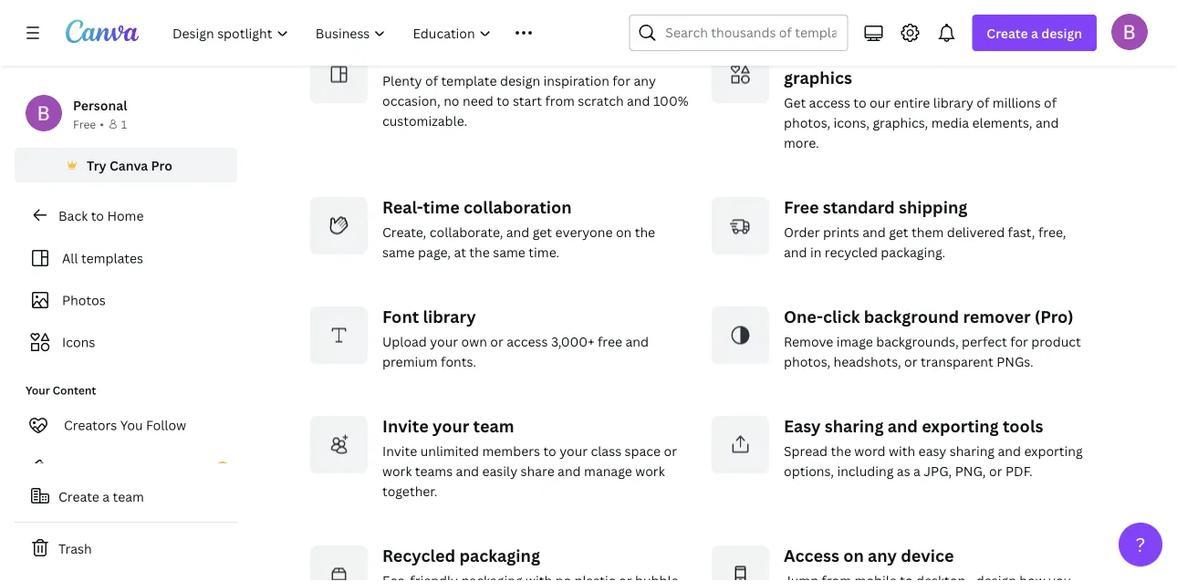 Task type: describe. For each thing, give the bounding box(es) containing it.
create a team button
[[15, 478, 237, 515]]

start
[[513, 92, 542, 109]]

word
[[855, 443, 886, 460]]

together.
[[383, 483, 438, 500]]

try canva pro
[[87, 157, 172, 174]]

1 vertical spatial your
[[433, 415, 470, 438]]

including
[[838, 463, 894, 480]]

in
[[811, 244, 822, 261]]

0 vertical spatial the
[[635, 224, 656, 241]]

or inside easy sharing and exporting tools spread the word with easy sharing and exporting options, including as a jpg, png, or pdf.
[[990, 463, 1003, 480]]

perfect
[[962, 333, 1008, 350]]

try canva pro button
[[15, 148, 237, 183]]

?
[[1136, 532, 1146, 558]]

plenty
[[383, 72, 422, 89]]

Search search field
[[666, 16, 837, 50]]

jpg,
[[924, 463, 952, 480]]

remove
[[784, 333, 834, 350]]

free •
[[73, 116, 104, 131]]

invite your team invite unlimited members to your class space or work teams and easily share and manage work together.
[[383, 415, 677, 500]]

and down create a design
[[1024, 45, 1055, 67]]

the inside easy sharing and exporting tools spread the word with easy sharing and exporting options, including as a jpg, png, or pdf.
[[831, 443, 852, 460]]

for for templates
[[613, 72, 631, 89]]

all templates link
[[26, 241, 226, 276]]

fast,
[[1008, 224, 1036, 241]]

millions of free images, icons, and graphics image
[[711, 45, 770, 103]]

teams
[[415, 463, 453, 480]]

collaboration
[[464, 196, 572, 218]]

access inside font library upload your own or access 3,000+ free and premium fonts.
[[507, 333, 548, 350]]

back
[[58, 207, 88, 224]]

image
[[837, 333, 874, 350]]

one-
[[784, 306, 823, 328]]

1 vertical spatial templates
[[81, 250, 143, 267]]

packaging
[[460, 545, 540, 567]]

try
[[87, 157, 106, 174]]

backgrounds,
[[877, 333, 959, 350]]

more.
[[784, 134, 819, 151]]

elements,
[[973, 114, 1033, 131]]

and inside "real-time collaboration create, collaborate, and get everyone on the same page, at the same time."
[[507, 224, 530, 241]]

0 vertical spatial sharing
[[825, 415, 884, 438]]

creators you follow
[[64, 417, 186, 434]]

1 vertical spatial exporting
[[1025, 443, 1083, 460]]

png,
[[956, 463, 987, 480]]

(pro)
[[1035, 306, 1074, 328]]

back to home
[[58, 207, 144, 224]]

occasion,
[[383, 92, 441, 109]]

and down standard
[[863, 224, 886, 241]]

inspiration
[[544, 72, 610, 89]]

0 horizontal spatial icons,
[[834, 114, 870, 131]]

1
[[121, 116, 127, 131]]

or inside font library upload your own or access 3,000+ free and premium fonts.
[[491, 333, 504, 350]]

trash link
[[15, 530, 237, 567]]

spread
[[784, 443, 828, 460]]

free standard shipping image
[[711, 197, 770, 255]]

1 horizontal spatial any
[[868, 545, 897, 567]]

create for create a design
[[987, 24, 1029, 42]]

create a design button
[[973, 15, 1097, 51]]

1 same from the left
[[383, 244, 415, 261]]

product
[[1032, 333, 1082, 350]]

personal
[[73, 96, 127, 114]]

photos
[[62, 292, 106, 309]]

fonts.
[[441, 353, 476, 371]]

headshots,
[[834, 353, 902, 371]]

access
[[784, 545, 840, 567]]

millions
[[784, 45, 848, 67]]

all
[[62, 250, 78, 267]]

pngs.
[[997, 353, 1034, 371]]

recycled packaging
[[383, 545, 540, 567]]

1 invite from the top
[[383, 415, 429, 438]]

one-click background remover (pro) remove image backgrounds, perfect for product photos, headshots, or transparent pngs.
[[784, 306, 1082, 371]]

unlimited
[[421, 443, 479, 460]]

library inside millions of free images, icons, and graphics get access to our entire library of millions of photos, icons, graphics, media elements, and more.
[[934, 94, 974, 111]]

graphics,
[[873, 114, 929, 131]]

and right share
[[558, 463, 581, 480]]

or inside one-click background remover (pro) remove image backgrounds, perfect for product photos, headshots, or transparent pngs.
[[905, 353, 918, 371]]

collaborate,
[[430, 224, 503, 241]]

template
[[441, 72, 497, 89]]

free standard shipping order prints and get them delivered fast, free, and in recycled packaging.
[[784, 196, 1067, 261]]

0 horizontal spatial the
[[470, 244, 490, 261]]

or inside invite your team invite unlimited members to your class space or work teams and easily share and manage work together.
[[664, 443, 677, 460]]

•
[[100, 116, 104, 131]]

to inside thousands of free templates plenty of template design inspiration for any occasion, no need to start from scratch and 100% customizable.
[[497, 92, 510, 109]]

? button
[[1119, 523, 1163, 567]]

easy
[[919, 443, 947, 460]]

entire
[[894, 94, 931, 111]]

on inside "real-time collaboration create, collaborate, and get everyone on the same page, at the same time."
[[616, 224, 632, 241]]

upload
[[383, 333, 427, 350]]

page,
[[418, 244, 451, 261]]

library inside font library upload your own or access 3,000+ free and premium fonts.
[[423, 306, 476, 328]]

create,
[[383, 224, 427, 241]]

2 invite from the top
[[383, 443, 417, 460]]

1 horizontal spatial on
[[844, 545, 864, 567]]

to inside invite your team invite unlimited members to your class space or work teams and easily share and manage work together.
[[544, 443, 557, 460]]

real-
[[383, 196, 423, 218]]

recycled packaging image
[[310, 545, 368, 582]]

tools
[[1003, 415, 1044, 438]]

scratch
[[578, 92, 624, 109]]

templates inside thousands of free templates plenty of template design inspiration for any occasion, no need to start from scratch and 100% customizable.
[[530, 45, 612, 67]]

and up pdf.
[[998, 443, 1022, 460]]

recycled
[[825, 244, 878, 261]]

get for collaboration
[[533, 224, 552, 241]]

1 horizontal spatial icons,
[[973, 45, 1021, 67]]

you
[[120, 417, 143, 434]]

click
[[823, 306, 860, 328]]

free,
[[1039, 224, 1067, 241]]

millions of free images, icons, and graphics get access to our entire library of millions of photos, icons, graphics, media elements, and more.
[[784, 45, 1059, 151]]

free for •
[[73, 116, 96, 131]]

get
[[784, 94, 806, 111]]

a inside easy sharing and exporting tools spread the word with easy sharing and exporting options, including as a jpg, png, or pdf.
[[914, 463, 921, 480]]

our
[[870, 94, 891, 111]]



Task type: vqa. For each thing, say whether or not it's contained in the screenshot.
right get
yes



Task type: locate. For each thing, give the bounding box(es) containing it.
easy sharing and exporting tools spread the word with easy sharing and exporting options, including as a jpg, png, or pdf.
[[784, 415, 1083, 480]]

a up trash link
[[103, 488, 110, 505]]

and right 3,000+
[[626, 333, 649, 350]]

templates
[[530, 45, 612, 67], [81, 250, 143, 267]]

0 horizontal spatial templates
[[81, 250, 143, 267]]

pro
[[151, 157, 172, 174]]

on right access
[[844, 545, 864, 567]]

1 horizontal spatial design
[[1042, 24, 1083, 42]]

0 vertical spatial on
[[616, 224, 632, 241]]

free inside millions of free images, icons, and graphics get access to our entire library of millions of photos, icons, graphics, media elements, and more.
[[872, 45, 905, 67]]

exporting down tools
[[1025, 443, 1083, 460]]

0 horizontal spatial on
[[616, 224, 632, 241]]

your inside font library upload your own or access 3,000+ free and premium fonts.
[[430, 333, 458, 350]]

0 vertical spatial for
[[613, 72, 631, 89]]

team
[[473, 415, 514, 438], [113, 488, 144, 505]]

create up millions
[[987, 24, 1029, 42]]

your
[[26, 383, 50, 398]]

photos, inside millions of free images, icons, and graphics get access to our entire library of millions of photos, icons, graphics, media elements, and more.
[[784, 114, 831, 131]]

2 get from the left
[[889, 224, 909, 241]]

1 horizontal spatial access
[[809, 94, 851, 111]]

with
[[889, 443, 916, 460]]

1 vertical spatial a
[[914, 463, 921, 480]]

and
[[1024, 45, 1055, 67], [627, 92, 651, 109], [1036, 114, 1059, 131], [507, 224, 530, 241], [863, 224, 886, 241], [784, 244, 808, 261], [626, 333, 649, 350], [888, 415, 918, 438], [998, 443, 1022, 460], [456, 463, 479, 480], [558, 463, 581, 480]]

team up members
[[473, 415, 514, 438]]

to right back
[[91, 207, 104, 224]]

0 vertical spatial exporting
[[922, 415, 999, 438]]

your up fonts.
[[430, 333, 458, 350]]

0 vertical spatial photos,
[[784, 114, 831, 131]]

1 vertical spatial create
[[58, 488, 99, 505]]

icons, down create a design
[[973, 45, 1021, 67]]

a right as
[[914, 463, 921, 480]]

design left bob builder 'icon'
[[1042, 24, 1083, 42]]

0 horizontal spatial free
[[494, 45, 527, 67]]

follow
[[146, 417, 186, 434]]

2 horizontal spatial a
[[1032, 24, 1039, 42]]

2 work from the left
[[636, 463, 665, 480]]

1 vertical spatial the
[[470, 244, 490, 261]]

icons, left graphics,
[[834, 114, 870, 131]]

graphics
[[784, 66, 853, 89]]

and down collaboration
[[507, 224, 530, 241]]

content
[[53, 383, 96, 398]]

everyone
[[556, 224, 613, 241]]

free for images,
[[872, 45, 905, 67]]

get up time.
[[533, 224, 552, 241]]

100%
[[654, 92, 689, 109]]

for inside one-click background remover (pro) remove image backgrounds, perfect for product photos, headshots, or transparent pngs.
[[1011, 333, 1029, 350]]

a inside button
[[103, 488, 110, 505]]

bob builder image
[[1112, 13, 1149, 50]]

1 work from the left
[[383, 463, 412, 480]]

to left our
[[854, 94, 867, 111]]

real-time collaboration image
[[310, 197, 368, 255]]

space
[[625, 443, 661, 460]]

any
[[634, 72, 656, 89], [868, 545, 897, 567]]

design inside dropdown button
[[1042, 24, 1083, 42]]

create inside dropdown button
[[987, 24, 1029, 42]]

1 vertical spatial library
[[423, 306, 476, 328]]

sharing up word
[[825, 415, 884, 438]]

library up own
[[423, 306, 476, 328]]

sharing up png,
[[950, 443, 995, 460]]

free inside font library upload your own or access 3,000+ free and premium fonts.
[[598, 333, 623, 350]]

1 vertical spatial on
[[844, 545, 864, 567]]

at
[[454, 244, 466, 261]]

or left pdf.
[[990, 463, 1003, 480]]

free left •
[[73, 116, 96, 131]]

create for create a team
[[58, 488, 99, 505]]

0 horizontal spatial team
[[113, 488, 144, 505]]

the left word
[[831, 443, 852, 460]]

1 vertical spatial sharing
[[950, 443, 995, 460]]

1 vertical spatial for
[[1011, 333, 1029, 350]]

1 horizontal spatial a
[[914, 463, 921, 480]]

1 get from the left
[[533, 224, 552, 241]]

for inside thousands of free templates plenty of template design inspiration for any occasion, no need to start from scratch and 100% customizable.
[[613, 72, 631, 89]]

and left the in
[[784, 244, 808, 261]]

1 vertical spatial icons,
[[834, 114, 870, 131]]

and inside thousands of free templates plenty of template design inspiration for any occasion, no need to start from scratch and 100% customizable.
[[627, 92, 651, 109]]

1 horizontal spatial create
[[987, 24, 1029, 42]]

standard
[[823, 196, 895, 218]]

to left start
[[497, 92, 510, 109]]

2 vertical spatial the
[[831, 443, 852, 460]]

free for standard
[[784, 196, 819, 218]]

icons,
[[973, 45, 1021, 67], [834, 114, 870, 131]]

invite
[[383, 415, 429, 438], [383, 443, 417, 460]]

class
[[591, 443, 622, 460]]

0 horizontal spatial access
[[507, 333, 548, 350]]

free inside thousands of free templates plenty of template design inspiration for any occasion, no need to start from scratch and 100% customizable.
[[494, 45, 527, 67]]

0 vertical spatial your
[[430, 333, 458, 350]]

photos, up the more.
[[784, 114, 831, 131]]

free up order
[[784, 196, 819, 218]]

easy sharing and exporting tools image
[[711, 416, 770, 474]]

thousands of free templates image
[[310, 45, 368, 103]]

0 horizontal spatial sharing
[[825, 415, 884, 438]]

a up millions
[[1032, 24, 1039, 42]]

get
[[533, 224, 552, 241], [889, 224, 909, 241]]

same
[[383, 244, 415, 261], [493, 244, 526, 261]]

free up our
[[872, 45, 905, 67]]

design inside thousands of free templates plenty of template design inspiration for any occasion, no need to start from scratch and 100% customizable.
[[500, 72, 541, 89]]

1 horizontal spatial free
[[784, 196, 819, 218]]

get up packaging.
[[889, 224, 909, 241]]

1 horizontal spatial for
[[1011, 333, 1029, 350]]

font
[[383, 306, 419, 328]]

team for your
[[473, 415, 514, 438]]

canva
[[110, 157, 148, 174]]

or right own
[[491, 333, 504, 350]]

font library image
[[310, 306, 368, 365]]

0 vertical spatial templates
[[530, 45, 612, 67]]

real-time collaboration create, collaborate, and get everyone on the same page, at the same time.
[[383, 196, 656, 261]]

access inside millions of free images, icons, and graphics get access to our entire library of millions of photos, icons, graphics, media elements, and more.
[[809, 94, 851, 111]]

0 vertical spatial create
[[987, 24, 1029, 42]]

trash
[[58, 540, 92, 557]]

your up unlimited
[[433, 415, 470, 438]]

pdf.
[[1006, 463, 1033, 480]]

templates right all
[[81, 250, 143, 267]]

templates up inspiration at top
[[530, 45, 612, 67]]

library up media
[[934, 94, 974, 111]]

on right everyone
[[616, 224, 632, 241]]

access left 3,000+
[[507, 333, 548, 350]]

for up the scratch
[[613, 72, 631, 89]]

free up template
[[494, 45, 527, 67]]

or right space
[[664, 443, 677, 460]]

1 vertical spatial invite
[[383, 443, 417, 460]]

free
[[494, 45, 527, 67], [872, 45, 905, 67], [598, 333, 623, 350]]

free right 3,000+
[[598, 333, 623, 350]]

customizable.
[[383, 112, 468, 129]]

0 vertical spatial any
[[634, 72, 656, 89]]

and left 100%
[[627, 92, 651, 109]]

1 horizontal spatial exporting
[[1025, 443, 1083, 460]]

options,
[[784, 463, 834, 480]]

invite your team image
[[310, 416, 368, 474]]

create
[[987, 24, 1029, 42], [58, 488, 99, 505]]

0 vertical spatial invite
[[383, 415, 429, 438]]

2 vertical spatial a
[[103, 488, 110, 505]]

0 horizontal spatial design
[[500, 72, 541, 89]]

work up together.
[[383, 463, 412, 480]]

get inside "real-time collaboration create, collaborate, and get everyone on the same page, at the same time."
[[533, 224, 552, 241]]

one-click background remover (pro) image
[[711, 306, 770, 365]]

same down create,
[[383, 244, 415, 261]]

0 horizontal spatial a
[[103, 488, 110, 505]]

a inside dropdown button
[[1032, 24, 1039, 42]]

design
[[1042, 24, 1083, 42], [500, 72, 541, 89]]

1 horizontal spatial team
[[473, 415, 514, 438]]

0 horizontal spatial exporting
[[922, 415, 999, 438]]

0 horizontal spatial same
[[383, 244, 415, 261]]

0 horizontal spatial create
[[58, 488, 99, 505]]

0 vertical spatial access
[[809, 94, 851, 111]]

2 horizontal spatial free
[[872, 45, 905, 67]]

get inside free standard shipping order prints and get them delivered fast, free, and in recycled packaging.
[[889, 224, 909, 241]]

1 vertical spatial photos,
[[784, 353, 831, 371]]

creators you follow link
[[15, 407, 237, 444]]

0 horizontal spatial for
[[613, 72, 631, 89]]

own
[[462, 333, 487, 350]]

back to home link
[[15, 197, 237, 234]]

team up trash link
[[113, 488, 144, 505]]

free inside free standard shipping order prints and get them delivered fast, free, and in recycled packaging.
[[784, 196, 819, 218]]

team for a
[[113, 488, 144, 505]]

1 horizontal spatial work
[[636, 463, 665, 480]]

create up trash
[[58, 488, 99, 505]]

create inside button
[[58, 488, 99, 505]]

1 horizontal spatial get
[[889, 224, 909, 241]]

free for templates
[[494, 45, 527, 67]]

packaging.
[[881, 244, 946, 261]]

0 vertical spatial design
[[1042, 24, 1083, 42]]

any inside thousands of free templates plenty of template design inspiration for any occasion, no need to start from scratch and 100% customizable.
[[634, 72, 656, 89]]

and up with
[[888, 415, 918, 438]]

0 horizontal spatial any
[[634, 72, 656, 89]]

device
[[901, 545, 955, 567]]

to inside millions of free images, icons, and graphics get access to our entire library of millions of photos, icons, graphics, media elements, and more.
[[854, 94, 867, 111]]

for for remover
[[1011, 333, 1029, 350]]

0 horizontal spatial get
[[533, 224, 552, 241]]

home
[[107, 207, 144, 224]]

1 vertical spatial design
[[500, 72, 541, 89]]

order
[[784, 224, 820, 241]]

1 horizontal spatial the
[[635, 224, 656, 241]]

2 horizontal spatial the
[[831, 443, 852, 460]]

a
[[1032, 24, 1039, 42], [914, 463, 921, 480], [103, 488, 110, 505]]

0 vertical spatial a
[[1032, 24, 1039, 42]]

access down graphics
[[809, 94, 851, 111]]

2 photos, from the top
[[784, 353, 831, 371]]

1 horizontal spatial templates
[[530, 45, 612, 67]]

need
[[463, 92, 494, 109]]

invite up unlimited
[[383, 415, 429, 438]]

thousands
[[383, 45, 470, 67]]

invite up teams
[[383, 443, 417, 460]]

any left device
[[868, 545, 897, 567]]

millions
[[993, 94, 1041, 111]]

background
[[864, 306, 960, 328]]

0 horizontal spatial library
[[423, 306, 476, 328]]

creators
[[64, 417, 117, 434]]

1 horizontal spatial free
[[598, 333, 623, 350]]

team inside invite your team invite unlimited members to your class space or work teams and easily share and manage work together.
[[473, 415, 514, 438]]

2 same from the left
[[493, 244, 526, 261]]

media
[[932, 114, 970, 131]]

1 vertical spatial team
[[113, 488, 144, 505]]

the right everyone
[[635, 224, 656, 241]]

any up 100%
[[634, 72, 656, 89]]

2 vertical spatial your
[[560, 443, 588, 460]]

delivered
[[947, 224, 1005, 241]]

get for shipping
[[889, 224, 909, 241]]

time
[[423, 196, 460, 218]]

or down backgrounds,
[[905, 353, 918, 371]]

of
[[474, 45, 490, 67], [852, 45, 868, 67], [425, 72, 438, 89], [977, 94, 990, 111], [1045, 94, 1057, 111]]

free
[[73, 116, 96, 131], [784, 196, 819, 218]]

access on any device
[[784, 545, 955, 567]]

as
[[897, 463, 911, 480]]

0 vertical spatial free
[[73, 116, 96, 131]]

top level navigation element
[[161, 15, 586, 51], [161, 15, 586, 51]]

design up start
[[500, 72, 541, 89]]

time.
[[529, 244, 560, 261]]

to up share
[[544, 443, 557, 460]]

1 photos, from the top
[[784, 114, 831, 131]]

team inside create a team button
[[113, 488, 144, 505]]

thousands of free templates plenty of template design inspiration for any occasion, no need to start from scratch and 100% customizable.
[[383, 45, 689, 129]]

exporting
[[922, 415, 999, 438], [1025, 443, 1083, 460]]

no
[[444, 92, 460, 109]]

1 vertical spatial any
[[868, 545, 897, 567]]

0 horizontal spatial free
[[73, 116, 96, 131]]

0 vertical spatial icons,
[[973, 45, 1021, 67]]

work down space
[[636, 463, 665, 480]]

prints
[[823, 224, 860, 241]]

a for design
[[1032, 24, 1039, 42]]

a for team
[[103, 488, 110, 505]]

1 horizontal spatial library
[[934, 94, 974, 111]]

create a team
[[58, 488, 144, 505]]

0 vertical spatial team
[[473, 415, 514, 438]]

photos, down remove
[[784, 353, 831, 371]]

font library upload your own or access 3,000+ free and premium fonts.
[[383, 306, 649, 371]]

photos, inside one-click background remover (pro) remove image backgrounds, perfect for product photos, headshots, or transparent pngs.
[[784, 353, 831, 371]]

your left class
[[560, 443, 588, 460]]

the right at
[[470, 244, 490, 261]]

shipping
[[899, 196, 968, 218]]

photos link
[[26, 283, 226, 318]]

None search field
[[629, 15, 848, 51]]

premium
[[383, 353, 438, 371]]

1 vertical spatial access
[[507, 333, 548, 350]]

photos,
[[784, 114, 831, 131], [784, 353, 831, 371]]

access on any device image
[[711, 545, 770, 582]]

and down unlimited
[[456, 463, 479, 480]]

1 horizontal spatial same
[[493, 244, 526, 261]]

from
[[545, 92, 575, 109]]

0 horizontal spatial work
[[383, 463, 412, 480]]

same left time.
[[493, 244, 526, 261]]

all templates
[[62, 250, 143, 267]]

1 horizontal spatial sharing
[[950, 443, 995, 460]]

sharing
[[825, 415, 884, 438], [950, 443, 995, 460]]

0 vertical spatial library
[[934, 94, 974, 111]]

your
[[430, 333, 458, 350], [433, 415, 470, 438], [560, 443, 588, 460]]

1 vertical spatial free
[[784, 196, 819, 218]]

exporting up easy at the bottom right of the page
[[922, 415, 999, 438]]

and inside font library upload your own or access 3,000+ free and premium fonts.
[[626, 333, 649, 350]]

share
[[521, 463, 555, 480]]

and down millions
[[1036, 114, 1059, 131]]

for up 'pngs.'
[[1011, 333, 1029, 350]]



